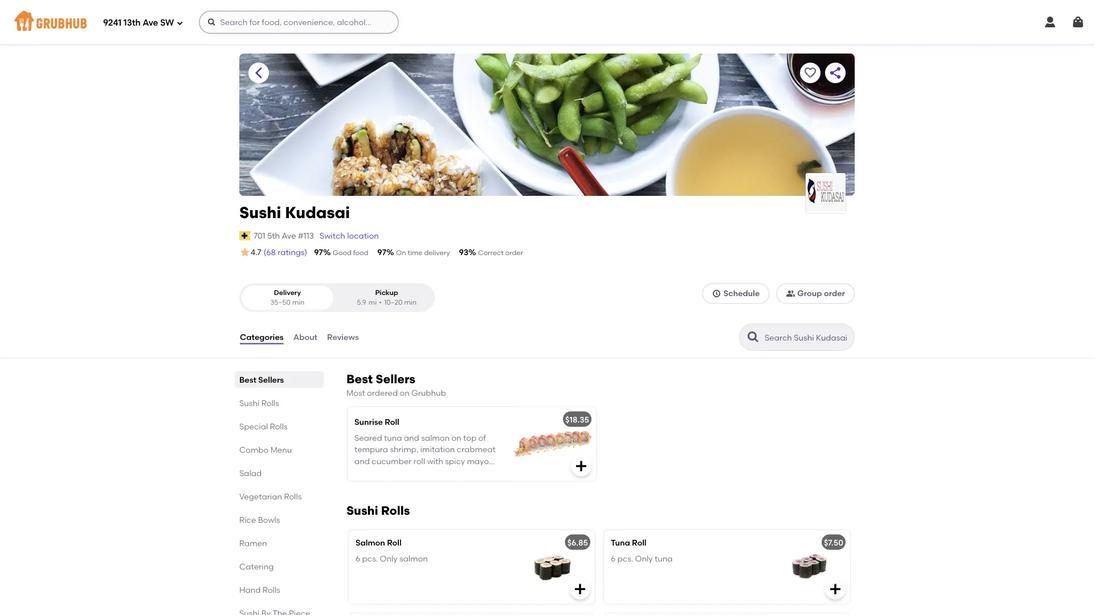 Task type: describe. For each thing, give the bounding box(es) containing it.
imitation
[[420, 445, 455, 454]]

10–20
[[384, 298, 403, 307]]

rolls up salmon roll
[[381, 503, 410, 518]]

1 vertical spatial and
[[354, 456, 370, 466]]

svg image up zen roll image
[[829, 583, 842, 596]]

spicy
[[445, 456, 465, 466]]

93
[[459, 248, 468, 257]]

option group containing delivery 35–50 min
[[239, 283, 435, 312]]

min inside pickup 5.9 mi • 10–20 min
[[404, 298, 417, 307]]

of
[[478, 433, 486, 443]]

rice bowls
[[239, 515, 280, 525]]

vegetarian rolls
[[239, 492, 302, 502]]

$6.85
[[567, 538, 588, 548]]

good food
[[333, 249, 368, 257]]

reviews button
[[327, 317, 359, 358]]

save this restaurant button
[[800, 63, 821, 83]]

hand rolls
[[239, 585, 280, 595]]

switch location
[[320, 231, 379, 241]]

best sellers
[[239, 375, 284, 385]]

35–50
[[270, 298, 291, 307]]

roll for sunrise roll
[[385, 417, 399, 427]]

schedule
[[724, 289, 760, 298]]

special
[[239, 422, 268, 431]]

spicy tuna roll image
[[510, 614, 595, 616]]

menu
[[271, 445, 292, 455]]

schedule button
[[703, 283, 770, 304]]

97 for good food
[[314, 248, 323, 257]]

sushi inside tab
[[239, 398, 260, 408]]

food
[[353, 249, 368, 257]]

1 vertical spatial tuna
[[655, 554, 673, 564]]

rice
[[239, 515, 256, 525]]

vegetarian
[[239, 492, 282, 502]]

shrimp,
[[390, 445, 418, 454]]

delivery
[[424, 249, 450, 257]]

ramen
[[239, 539, 267, 548]]

catering tab
[[239, 561, 319, 573]]

tempura
[[354, 445, 388, 454]]

salmon roll image
[[510, 530, 595, 604]]

ave for 5th
[[282, 231, 296, 241]]

combo menu tab
[[239, 444, 319, 456]]

701 5th ave #113 button
[[253, 230, 314, 242]]

9241 13th ave sw
[[103, 18, 174, 28]]

0 vertical spatial sushi
[[239, 203, 281, 222]]

5.9
[[357, 298, 366, 307]]

ave for 13th
[[143, 18, 158, 28]]

combo
[[239, 445, 269, 455]]

pickup
[[375, 289, 398, 297]]

0 vertical spatial and
[[404, 433, 419, 443]]

group order button
[[776, 283, 855, 304]]

svg image up 'spicy tuna roll' image
[[573, 583, 587, 596]]

best for best sellers most ordered on grubhub
[[347, 372, 373, 387]]

hand
[[239, 585, 261, 595]]

mi
[[369, 298, 377, 307]]

most
[[347, 388, 365, 398]]

rolls for hand rolls tab
[[263, 585, 280, 595]]

sunrise roll
[[354, 417, 399, 427]]

people icon image
[[786, 289, 795, 298]]

1 vertical spatial sushi rolls
[[347, 503, 410, 518]]

tuna inside seared tuna and salmon on top of tempura shrimp, imitation crabmeat and cucumber roll with spicy mayo sauce
[[384, 433, 402, 443]]

sushi rolls tab
[[239, 397, 319, 409]]

switch location button
[[319, 230, 379, 242]]

6 for 6 pcs. only tuna
[[611, 554, 616, 564]]

star icon image
[[239, 247, 251, 258]]

rolls for sushi rolls tab
[[261, 398, 279, 408]]

svg image inside main navigation navigation
[[176, 20, 183, 27]]

location
[[347, 231, 379, 241]]

group
[[798, 289, 822, 298]]

bowls
[[258, 515, 280, 525]]

sellers for best sellers most ordered on grubhub
[[376, 372, 415, 387]]

sushi rolls inside tab
[[239, 398, 279, 408]]

salmon
[[356, 538, 385, 548]]

ratings)
[[278, 248, 307, 257]]

special rolls
[[239, 422, 288, 431]]

(68
[[264, 248, 276, 257]]

sushi kudasai
[[239, 203, 350, 222]]

roll for salmon roll
[[387, 538, 402, 548]]

grubhub
[[412, 388, 446, 398]]

5th
[[267, 231, 280, 241]]

special rolls tab
[[239, 421, 319, 433]]

sunrise
[[354, 417, 383, 427]]

2 vertical spatial sushi
[[347, 503, 378, 518]]

subscription pass image
[[239, 231, 251, 240]]

13th
[[124, 18, 141, 28]]

#113
[[298, 231, 314, 241]]

combo menu
[[239, 445, 292, 455]]

mayo
[[467, 456, 489, 466]]

on for sellers
[[400, 388, 410, 398]]

salmon roll
[[356, 538, 402, 548]]

correct
[[478, 249, 504, 257]]

seared tuna and salmon on top of tempura shrimp, imitation crabmeat and cucumber roll with spicy mayo sauce
[[354, 433, 496, 478]]

top
[[463, 433, 477, 443]]

catering
[[239, 562, 274, 572]]

9241
[[103, 18, 122, 28]]

ramen tab
[[239, 537, 319, 549]]

reviews
[[327, 333, 359, 342]]



Task type: vqa. For each thing, say whether or not it's contained in the screenshot.
the rightmost choice:
no



Task type: locate. For each thing, give the bounding box(es) containing it.
rolls down sushi rolls tab
[[270, 422, 288, 431]]

tuna
[[384, 433, 402, 443], [655, 554, 673, 564]]

tuna roll
[[611, 538, 647, 548]]

rolls up rice bowls tab
[[284, 492, 302, 502]]

roll for tuna roll
[[632, 538, 647, 548]]

sushi rolls
[[239, 398, 279, 408], [347, 503, 410, 518]]

6 for 6 pcs. only salmon
[[356, 554, 360, 564]]

sushi up salmon
[[347, 503, 378, 518]]

pcs. for 6 pcs. only salmon
[[362, 554, 378, 564]]

0 horizontal spatial pcs.
[[362, 554, 378, 564]]

group order
[[798, 289, 845, 298]]

only
[[380, 554, 398, 564], [635, 554, 653, 564]]

roll right sunrise
[[385, 417, 399, 427]]

and up the shrimp,
[[404, 433, 419, 443]]

salmon up imitation
[[421, 433, 450, 443]]

salmon for and
[[421, 433, 450, 443]]

option group
[[239, 283, 435, 312]]

sellers inside tab
[[258, 375, 284, 385]]

1 vertical spatial order
[[824, 289, 845, 298]]

1 horizontal spatial sellers
[[376, 372, 415, 387]]

0 horizontal spatial 97
[[314, 248, 323, 257]]

0 vertical spatial salmon
[[421, 433, 450, 443]]

sushi up 701
[[239, 203, 281, 222]]

ave inside main navigation navigation
[[143, 18, 158, 28]]

rice bowls tab
[[239, 514, 319, 526]]

6 pcs. only tuna
[[611, 554, 673, 564]]

svg image
[[1044, 15, 1057, 29], [1071, 15, 1085, 29], [207, 18, 216, 27], [574, 460, 588, 473]]

about button
[[293, 317, 318, 358]]

701
[[254, 231, 265, 241]]

vegetarian rolls tab
[[239, 491, 319, 503]]

and
[[404, 433, 419, 443], [354, 456, 370, 466]]

order right group at the top of page
[[824, 289, 845, 298]]

0 horizontal spatial ave
[[143, 18, 158, 28]]

0 horizontal spatial 6
[[356, 554, 360, 564]]

0 horizontal spatial sushi rolls
[[239, 398, 279, 408]]

97 down switch
[[314, 248, 323, 257]]

zen roll image
[[765, 614, 850, 616]]

1 horizontal spatial on
[[452, 433, 461, 443]]

ave
[[143, 18, 158, 28], [282, 231, 296, 241]]

tuna roll image
[[765, 530, 850, 604]]

1 pcs. from the left
[[362, 554, 378, 564]]

1 only from the left
[[380, 554, 398, 564]]

main navigation navigation
[[0, 0, 1094, 44]]

best sellers tab
[[239, 374, 319, 386]]

salad tab
[[239, 467, 319, 479]]

0 horizontal spatial min
[[292, 298, 305, 307]]

sellers up ordered
[[376, 372, 415, 387]]

0 vertical spatial order
[[505, 249, 523, 257]]

only for salmon
[[380, 554, 398, 564]]

0 vertical spatial ave
[[143, 18, 158, 28]]

min down delivery
[[292, 298, 305, 307]]

rolls up special rolls
[[261, 398, 279, 408]]

about
[[293, 333, 317, 342]]

order inside group order button
[[824, 289, 845, 298]]

time
[[408, 249, 423, 257]]

1 horizontal spatial and
[[404, 433, 419, 443]]

97 left on
[[377, 248, 386, 257]]

1 vertical spatial on
[[452, 433, 461, 443]]

1 min from the left
[[292, 298, 305, 307]]

ordered
[[367, 388, 398, 398]]

0 horizontal spatial order
[[505, 249, 523, 257]]

6 down salmon
[[356, 554, 360, 564]]

97
[[314, 248, 323, 257], [377, 248, 386, 257]]

2 6 from the left
[[611, 554, 616, 564]]

ave left the sw
[[143, 18, 158, 28]]

2 only from the left
[[635, 554, 653, 564]]

4.7
[[251, 248, 261, 257]]

0 horizontal spatial tuna
[[384, 433, 402, 443]]

on
[[400, 388, 410, 398], [452, 433, 461, 443]]

categories button
[[239, 317, 284, 358]]

rolls right hand
[[263, 585, 280, 595]]

categories
[[240, 333, 284, 342]]

$18.35
[[565, 415, 589, 425]]

delivery 35–50 min
[[270, 289, 305, 307]]

with
[[427, 456, 443, 466]]

6 down "tuna"
[[611, 554, 616, 564]]

0 horizontal spatial and
[[354, 456, 370, 466]]

sellers for best sellers
[[258, 375, 284, 385]]

on
[[396, 249, 406, 257]]

best inside tab
[[239, 375, 256, 385]]

1 horizontal spatial best
[[347, 372, 373, 387]]

2 pcs. from the left
[[618, 554, 633, 564]]

1 horizontal spatial min
[[404, 298, 417, 307]]

(68 ratings)
[[264, 248, 307, 257]]

sushi kudasai logo image
[[806, 175, 846, 211]]

1 horizontal spatial only
[[635, 554, 653, 564]]

crabmeat
[[457, 445, 496, 454]]

1 horizontal spatial ave
[[282, 231, 296, 241]]

sushi up special
[[239, 398, 260, 408]]

delivery
[[274, 289, 301, 297]]

0 vertical spatial tuna
[[384, 433, 402, 443]]

1 horizontal spatial sushi rolls
[[347, 503, 410, 518]]

0 horizontal spatial best
[[239, 375, 256, 385]]

min
[[292, 298, 305, 307], [404, 298, 417, 307]]

search icon image
[[747, 331, 760, 344]]

tab
[[239, 608, 319, 616]]

6 pcs. only salmon
[[356, 554, 428, 564]]

order right correct at the top of page
[[505, 249, 523, 257]]

best
[[347, 372, 373, 387], [239, 375, 256, 385]]

roll up 6 pcs. only salmon
[[387, 538, 402, 548]]

sushi rolls down best sellers
[[239, 398, 279, 408]]

roll
[[385, 417, 399, 427], [387, 538, 402, 548], [632, 538, 647, 548]]

tuna
[[611, 538, 630, 548]]

1 horizontal spatial 97
[[377, 248, 386, 257]]

roll up 6 pcs. only tuna
[[632, 538, 647, 548]]

1 vertical spatial sushi
[[239, 398, 260, 408]]

salmon for only
[[399, 554, 428, 564]]

0 horizontal spatial sellers
[[258, 375, 284, 385]]

best up most
[[347, 372, 373, 387]]

order for group order
[[824, 289, 845, 298]]

salad
[[239, 469, 262, 478]]

Search Sushi Kudasai search field
[[764, 332, 851, 343]]

rolls for special rolls tab at left
[[270, 422, 288, 431]]

only down tuna roll
[[635, 554, 653, 564]]

sellers
[[376, 372, 415, 387], [258, 375, 284, 385]]

1 horizontal spatial order
[[824, 289, 845, 298]]

svg image
[[176, 20, 183, 27], [712, 289, 721, 298], [573, 583, 587, 596], [829, 583, 842, 596]]

sunrise roll image
[[511, 407, 596, 481]]

roll
[[414, 456, 425, 466]]

701 5th ave #113
[[254, 231, 314, 241]]

salmon down salmon roll
[[399, 554, 428, 564]]

rolls
[[261, 398, 279, 408], [270, 422, 288, 431], [284, 492, 302, 502], [381, 503, 410, 518], [263, 585, 280, 595]]

best sellers most ordered on grubhub
[[347, 372, 446, 398]]

order
[[505, 249, 523, 257], [824, 289, 845, 298]]

pcs.
[[362, 554, 378, 564], [618, 554, 633, 564]]

switch
[[320, 231, 345, 241]]

svg image inside 'schedule' button
[[712, 289, 721, 298]]

1 horizontal spatial pcs.
[[618, 554, 633, 564]]

hand rolls tab
[[239, 584, 319, 596]]

only for tuna
[[635, 554, 653, 564]]

1 97 from the left
[[314, 248, 323, 257]]

0 horizontal spatial only
[[380, 554, 398, 564]]

97 for on time delivery
[[377, 248, 386, 257]]

2 min from the left
[[404, 298, 417, 307]]

only down salmon roll
[[380, 554, 398, 564]]

sushi rolls up salmon roll
[[347, 503, 410, 518]]

1 horizontal spatial 6
[[611, 554, 616, 564]]

svg image right the sw
[[176, 20, 183, 27]]

cucumber
[[372, 456, 412, 466]]

rolls for vegetarian rolls tab
[[284, 492, 302, 502]]

ave right 5th
[[282, 231, 296, 241]]

best up sushi rolls tab
[[239, 375, 256, 385]]

pickup 5.9 mi • 10–20 min
[[357, 289, 417, 307]]

pcs. down tuna roll
[[618, 554, 633, 564]]

•
[[379, 298, 382, 307]]

seared
[[354, 433, 382, 443]]

and up sauce
[[354, 456, 370, 466]]

min right 10–20
[[404, 298, 417, 307]]

best for best sellers
[[239, 375, 256, 385]]

good
[[333, 249, 352, 257]]

min inside 'delivery 35–50 min'
[[292, 298, 305, 307]]

order for correct order
[[505, 249, 523, 257]]

0 vertical spatial sushi rolls
[[239, 398, 279, 408]]

sauce
[[354, 468, 378, 478]]

1 horizontal spatial tuna
[[655, 554, 673, 564]]

sellers inside the best sellers most ordered on grubhub
[[376, 372, 415, 387]]

svg image left schedule
[[712, 289, 721, 298]]

2 97 from the left
[[377, 248, 386, 257]]

1 vertical spatial salmon
[[399, 554, 428, 564]]

on right ordered
[[400, 388, 410, 398]]

sw
[[160, 18, 174, 28]]

on time delivery
[[396, 249, 450, 257]]

salmon inside seared tuna and salmon on top of tempura shrimp, imitation crabmeat and cucumber roll with spicy mayo sauce
[[421, 433, 450, 443]]

0 vertical spatial on
[[400, 388, 410, 398]]

pcs. for 6 pcs. only tuna
[[618, 554, 633, 564]]

ave inside button
[[282, 231, 296, 241]]

$7.50
[[824, 538, 843, 548]]

0 horizontal spatial on
[[400, 388, 410, 398]]

on left top
[[452, 433, 461, 443]]

on inside the best sellers most ordered on grubhub
[[400, 388, 410, 398]]

salmon
[[421, 433, 450, 443], [399, 554, 428, 564]]

1 6 from the left
[[356, 554, 360, 564]]

Search for food, convenience, alcohol... search field
[[199, 11, 399, 34]]

on for tuna
[[452, 433, 461, 443]]

sellers up sushi rolls tab
[[258, 375, 284, 385]]

best inside the best sellers most ordered on grubhub
[[347, 372, 373, 387]]

caret left icon image
[[252, 66, 266, 80]]

kudasai
[[285, 203, 350, 222]]

pcs. down salmon
[[362, 554, 378, 564]]

1 vertical spatial ave
[[282, 231, 296, 241]]

share icon image
[[829, 66, 842, 80]]

save this restaurant image
[[804, 66, 817, 80]]

sushi
[[239, 203, 281, 222], [239, 398, 260, 408], [347, 503, 378, 518]]

correct order
[[478, 249, 523, 257]]

on inside seared tuna and salmon on top of tempura shrimp, imitation crabmeat and cucumber roll with spicy mayo sauce
[[452, 433, 461, 443]]



